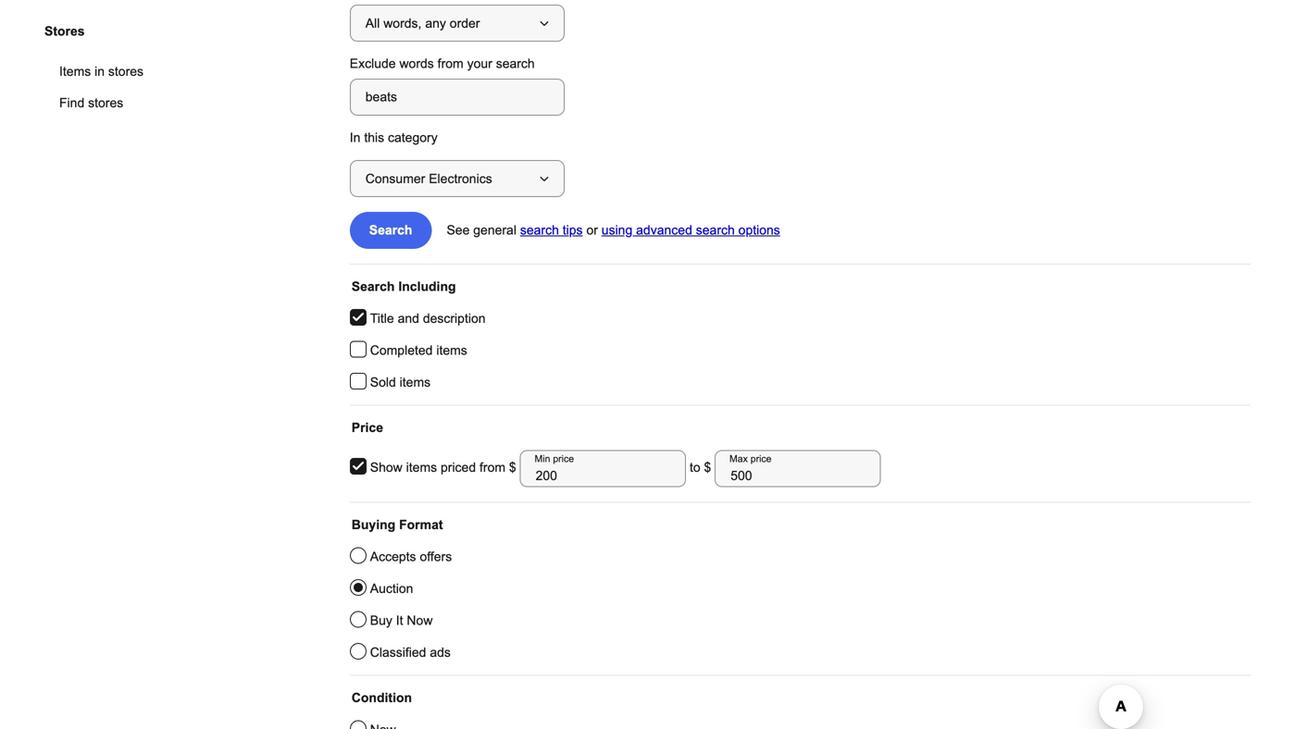 Task type: vqa. For each thing, say whether or not it's contained in the screenshot.
Free at the bottom
no



Task type: locate. For each thing, give the bounding box(es) containing it.
buying format
[[352, 518, 443, 532]]

2 $ from the left
[[704, 461, 711, 475]]

search up search including
[[369, 223, 412, 238]]

1 horizontal spatial $
[[704, 461, 711, 475]]

priced
[[441, 461, 476, 475]]

from
[[438, 56, 464, 71], [480, 461, 506, 475]]

see general search tips or using advanced search options
[[447, 223, 780, 238]]

see
[[447, 223, 470, 238]]

condition
[[352, 691, 412, 706]]

1 vertical spatial items
[[400, 375, 431, 390]]

classified ads
[[370, 646, 451, 660]]

or
[[587, 223, 598, 238]]

items in stores
[[59, 64, 144, 79]]

1 vertical spatial from
[[480, 461, 506, 475]]

1 $ from the left
[[509, 461, 520, 475]]

from right priced
[[480, 461, 506, 475]]

0 vertical spatial stores
[[108, 64, 144, 79]]

items in stores link
[[44, 56, 188, 87]]

stores
[[108, 64, 144, 79], [88, 96, 123, 110]]

0 horizontal spatial from
[[438, 56, 464, 71]]

search for search
[[369, 223, 412, 238]]

description
[[423, 312, 486, 326]]

ads
[[430, 646, 451, 660]]

Exclude words from your search text field
[[350, 79, 565, 116]]

stores right in
[[108, 64, 144, 79]]

search up title
[[352, 280, 395, 294]]

stores down items in stores
[[88, 96, 123, 110]]

using
[[602, 223, 633, 238]]

buying
[[352, 518, 396, 532]]

items down description
[[436, 344, 467, 358]]

completed items
[[370, 344, 467, 358]]

from left the your
[[438, 56, 464, 71]]

$ right priced
[[509, 461, 520, 475]]

0 horizontal spatial $
[[509, 461, 520, 475]]

find
[[59, 96, 84, 110]]

$
[[509, 461, 520, 475], [704, 461, 711, 475]]

0 vertical spatial search
[[369, 223, 412, 238]]

exclude
[[350, 56, 396, 71]]

0 vertical spatial items
[[436, 344, 467, 358]]

buy
[[370, 614, 392, 628]]

format
[[399, 518, 443, 532]]

1 vertical spatial stores
[[88, 96, 123, 110]]

title and description
[[370, 312, 486, 326]]

items
[[59, 64, 91, 79]]

in
[[95, 64, 105, 79]]

search
[[496, 56, 535, 71], [520, 223, 559, 238], [696, 223, 735, 238]]

search
[[369, 223, 412, 238], [352, 280, 395, 294]]

items right sold
[[400, 375, 431, 390]]

2 vertical spatial items
[[406, 461, 437, 475]]

accepts
[[370, 550, 416, 564]]

1 horizontal spatial from
[[480, 461, 506, 475]]

sold items
[[370, 375, 431, 390]]

price
[[352, 421, 383, 435]]

search for search including
[[352, 280, 395, 294]]

search inside button
[[369, 223, 412, 238]]

this
[[364, 131, 384, 145]]

items for completed
[[436, 344, 467, 358]]

$ right to at the right bottom
[[704, 461, 711, 475]]

items
[[436, 344, 467, 358], [400, 375, 431, 390], [406, 461, 437, 475]]

0 vertical spatial from
[[438, 56, 464, 71]]

items right show
[[406, 461, 437, 475]]

1 vertical spatial search
[[352, 280, 395, 294]]



Task type: describe. For each thing, give the bounding box(es) containing it.
accepts offers
[[370, 550, 452, 564]]

search left tips
[[520, 223, 559, 238]]

offers
[[420, 550, 452, 564]]

in this category
[[350, 131, 438, 145]]

find stores link
[[44, 87, 188, 119]]

tips
[[563, 223, 583, 238]]

including
[[398, 280, 456, 294]]

in
[[350, 131, 361, 145]]

search button
[[350, 212, 432, 249]]

general
[[473, 223, 517, 238]]

words
[[399, 56, 434, 71]]

items for sold
[[400, 375, 431, 390]]

category
[[388, 131, 438, 145]]

search left options
[[696, 223, 735, 238]]

buy it now
[[370, 614, 433, 628]]

stores
[[44, 24, 85, 38]]

show items priced from
[[370, 461, 509, 475]]

search right the your
[[496, 56, 535, 71]]

advanced
[[636, 223, 692, 238]]

Enter maximum price range value, $ text field
[[715, 450, 881, 488]]

items for show
[[406, 461, 437, 475]]

to $
[[686, 461, 715, 475]]

exclude words from your search
[[350, 56, 535, 71]]

title
[[370, 312, 394, 326]]

now
[[407, 614, 433, 628]]

using advanced search options link
[[602, 223, 780, 238]]

completed
[[370, 344, 433, 358]]

auction
[[370, 582, 413, 596]]

show
[[370, 461, 403, 475]]

your
[[467, 56, 492, 71]]

classified
[[370, 646, 426, 660]]

sold
[[370, 375, 396, 390]]

to
[[690, 461, 701, 475]]

Enter minimum price range value, $ text field
[[520, 450, 686, 488]]

find stores
[[59, 96, 123, 110]]

it
[[396, 614, 403, 628]]

search including
[[352, 280, 456, 294]]

options
[[739, 223, 780, 238]]

search tips link
[[520, 223, 583, 238]]

and
[[398, 312, 419, 326]]



